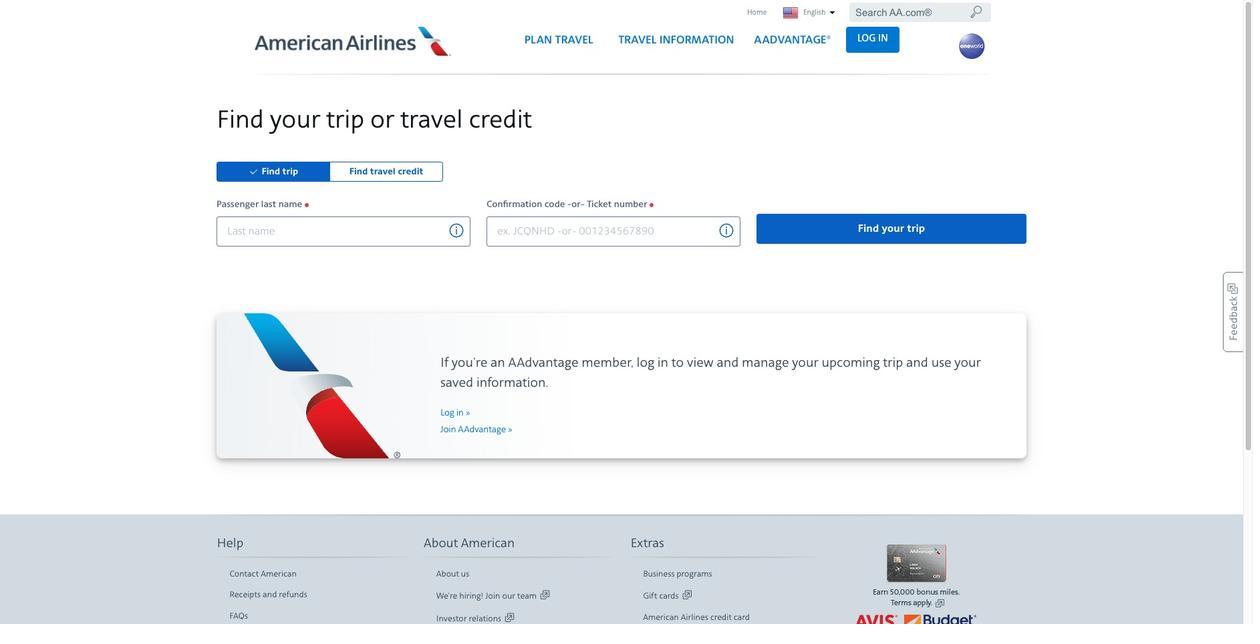 Task type: describe. For each thing, give the bounding box(es) containing it.
english
[[802, 9, 828, 17]]

contact american link
[[230, 569, 297, 581]]

aadvantage® button
[[743, 29, 844, 61]]

american airlines credit card
[[643, 614, 750, 622]]

business programs link
[[643, 569, 713, 581]]

we're
[[437, 593, 458, 602]]

plan travel button
[[513, 29, 606, 61]]

investor
[[437, 615, 467, 624]]

log in
[[858, 34, 889, 44]]

join
[[486, 593, 501, 602]]

18 image
[[970, 4, 983, 21]]

about for about american
[[424, 539, 458, 551]]

contact american
[[230, 571, 297, 579]]

and
[[263, 592, 277, 600]]

about for about us
[[437, 571, 459, 579]]

team
[[518, 593, 537, 602]]

american airlines credit card link
[[643, 612, 750, 624]]

help
[[217, 539, 244, 551]]

our
[[503, 593, 516, 602]]

oneworld link opens in a new window image
[[959, 33, 986, 59]]

american for about american
[[461, 539, 515, 551]]

relations
[[469, 615, 502, 624]]

hiring!
[[460, 593, 484, 602]]

programs
[[677, 571, 713, 579]]

american for contact american
[[261, 571, 297, 579]]

2 travel from the left
[[619, 35, 657, 46]]

business
[[643, 571, 675, 579]]

we're hiring! join our team link
[[437, 590, 550, 604]]

investor relations
[[437, 615, 504, 624]]

gift
[[643, 593, 658, 602]]

extras
[[631, 539, 665, 551]]

faqs link
[[230, 611, 248, 623]]

newpage image
[[681, 590, 692, 604]]

click to change language and/or country / region image
[[830, 11, 836, 15]]

gift cards
[[643, 593, 681, 602]]

save up to 35% with avis and budget. opens another site in a new window that may not meet accessibility guidelines image
[[838, 613, 996, 625]]

travel information button
[[607, 29, 747, 61]]



Task type: vqa. For each thing, say whether or not it's contained in the screenshot.
rightmost To
no



Task type: locate. For each thing, give the bounding box(es) containing it.
newpage image for investor relations
[[504, 612, 515, 625]]

business programs
[[643, 571, 713, 579]]

receipts and refunds
[[230, 592, 307, 600]]

leave feedback, opens external site in new window image
[[1224, 272, 1244, 352]]

refunds
[[279, 592, 307, 600]]

card
[[734, 614, 750, 622]]

0 horizontal spatial newpage image
[[504, 612, 515, 625]]

newpage image for we're hiring! join our team
[[539, 590, 550, 604]]

home
[[747, 9, 767, 17]]

english link
[[777, 4, 842, 23]]

travel information
[[619, 35, 735, 46]]

information
[[660, 35, 735, 46]]

about up about us
[[424, 539, 458, 551]]

american down gift cards
[[643, 614, 679, 622]]

2 vertical spatial american
[[643, 614, 679, 622]]

newpage image right team
[[539, 590, 550, 604]]

0 horizontal spatial travel
[[555, 35, 594, 46]]

receipts and refunds link
[[230, 590, 307, 602]]

american up us
[[461, 539, 515, 551]]

travel left information
[[619, 35, 657, 46]]

travel right plan
[[555, 35, 594, 46]]

travel
[[555, 35, 594, 46], [619, 35, 657, 46]]

Search AA.com® search field
[[850, 3, 992, 22]]

2 horizontal spatial american
[[643, 614, 679, 622]]

about left us
[[437, 571, 459, 579]]

us
[[461, 571, 470, 579]]

american
[[461, 539, 515, 551], [261, 571, 297, 579], [643, 614, 679, 622]]

gift cards link
[[643, 590, 692, 604]]

credit
[[711, 614, 732, 622]]

plan
[[525, 35, 553, 46]]

about
[[424, 539, 458, 551], [437, 571, 459, 579]]

american up and
[[261, 571, 297, 579]]

0 vertical spatial newpage image
[[539, 590, 550, 604]]

log in link
[[847, 27, 900, 53]]

1 horizontal spatial newpage image
[[539, 590, 550, 604]]

1 horizontal spatial american
[[461, 539, 515, 551]]

1 horizontal spatial travel
[[619, 35, 657, 46]]

american airlines - homepage image
[[254, 26, 453, 56]]

1 vertical spatial newpage image
[[504, 612, 515, 625]]

about american
[[424, 539, 515, 551]]

contact
[[230, 571, 259, 579]]

citi / aadvantage credit card. opens another site in a new window that may not meet accessibility guidelines. image
[[838, 545, 996, 613]]

about us
[[437, 571, 470, 579]]

1 travel from the left
[[555, 35, 594, 46]]

faqs
[[230, 612, 248, 621]]

receipts
[[230, 592, 261, 600]]

we're hiring! join our team
[[437, 593, 539, 602]]

home link
[[743, 4, 771, 22]]

newpage image
[[539, 590, 550, 604], [504, 612, 515, 625]]

newpage image down our at bottom left
[[504, 612, 515, 625]]

aadvantage®
[[755, 35, 832, 46]]

1 vertical spatial american
[[261, 571, 297, 579]]

investor relations link
[[437, 612, 515, 625]]

plan travel
[[525, 35, 594, 46]]

about us link
[[437, 569, 470, 581]]

1 vertical spatial about
[[437, 571, 459, 579]]

0 horizontal spatial american
[[261, 571, 297, 579]]

cards
[[660, 593, 679, 602]]

airlines
[[681, 614, 709, 622]]

log
[[858, 34, 876, 44]]

in
[[879, 34, 889, 44]]

0 vertical spatial american
[[461, 539, 515, 551]]

0 vertical spatial about
[[424, 539, 458, 551]]



